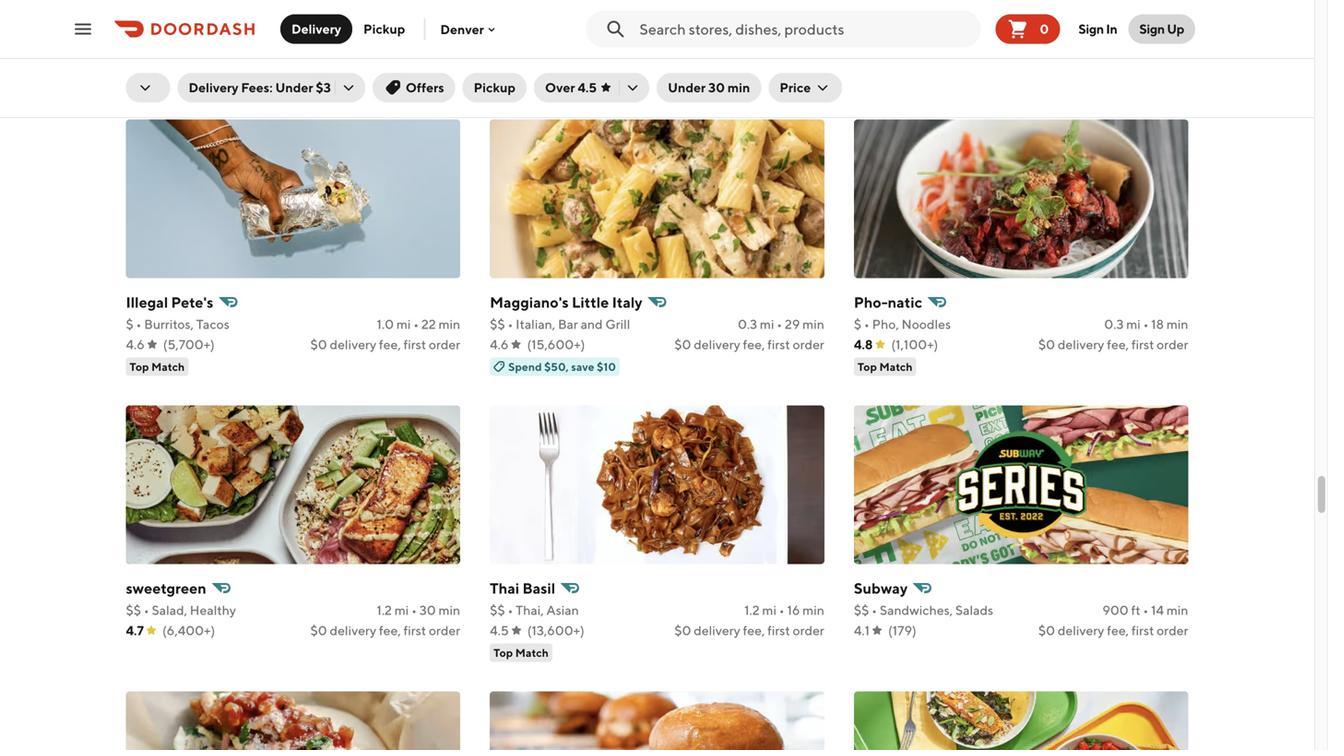 Task type: locate. For each thing, give the bounding box(es) containing it.
price button
[[769, 73, 843, 102]]

4.1
[[854, 623, 870, 638]]

$​0 delivery fee, first order down 1.0
[[311, 337, 461, 352]]

1 under from the left
[[275, 80, 313, 95]]

4.5 right over
[[578, 80, 597, 95]]

18 for pho-natic
[[1152, 317, 1164, 332]]

pickup down denver popup button on the left of the page
[[474, 80, 516, 95]]

0.3 for company
[[376, 31, 396, 46]]

order for john's
[[1157, 51, 1189, 66]]

0 vertical spatial delivery
[[292, 21, 341, 36]]

first down 900 ft • 14 min
[[1132, 623, 1155, 638]]

order down 22
[[429, 337, 461, 352]]

order down 16
[[793, 623, 825, 638]]

first down 0.9 mi • 18 min
[[1132, 51, 1155, 66]]

top down 4.8
[[858, 360, 877, 373]]

fee, down 0.3 mi • 19 min
[[379, 51, 401, 66]]

noodles down the 'company' on the top left
[[214, 31, 263, 46]]

sign up link
[[1129, 14, 1196, 44]]

(179)
[[889, 623, 917, 638]]

$$ for noodles & company
[[126, 31, 141, 46]]

2 american, from the left
[[880, 31, 940, 46]]

order down up
[[1157, 51, 1189, 66]]

(182)
[[891, 51, 920, 66]]

1.0 mi • 22 min
[[377, 317, 461, 332]]

1 horizontal spatial delivery
[[292, 21, 341, 36]]

fee, down 900
[[1107, 623, 1129, 638]]

0 horizontal spatial 4.5
[[490, 623, 509, 638]]

top match down (4,300+)
[[494, 74, 549, 87]]

$$ for maggiano's little italy
[[490, 317, 505, 332]]

0 button
[[996, 14, 1061, 44]]

$ up 4.8
[[854, 317, 862, 332]]

american, up (182)
[[880, 31, 940, 46]]

2 vertical spatial noodles
[[902, 317, 951, 332]]

$​0 delivery fee, first order down 0.3 mi • 19 min
[[311, 51, 461, 66]]

open menu image
[[72, 18, 94, 40]]

fee, down 0.3 mi • 29 min
[[743, 337, 765, 352]]

pickup button left 19
[[353, 14, 417, 44]]

(5,100+)
[[163, 51, 213, 66]]

italy
[[612, 294, 643, 311]]

min for subway
[[1167, 603, 1189, 618]]

$​0 delivery fee, first order down "0.9"
[[1039, 51, 1189, 66]]

2 horizontal spatial 0.3
[[1105, 317, 1124, 332]]

mi
[[398, 31, 413, 46], [760, 31, 775, 46], [1127, 31, 1141, 46], [397, 317, 411, 332], [760, 317, 775, 332], [1127, 317, 1141, 332], [395, 603, 409, 618], [763, 603, 777, 618]]

1 american, from the left
[[152, 31, 211, 46]]

salad,
[[152, 603, 187, 618]]

1 horizontal spatial pickup button
[[463, 73, 527, 102]]

$​0 delivery fee, first order
[[311, 51, 461, 66], [675, 51, 825, 66], [1039, 51, 1189, 66], [311, 337, 461, 352], [675, 337, 825, 352], [1039, 337, 1189, 352], [311, 623, 461, 638], [675, 623, 825, 638], [1039, 623, 1189, 638]]

first down 0.3 mi • 29 min
[[768, 337, 790, 352]]

1 vertical spatial noodles
[[214, 31, 263, 46]]

and
[[581, 317, 603, 332]]

4.7 left (182)
[[854, 51, 872, 66]]

2 horizontal spatial noodles
[[902, 317, 951, 332]]

1 vertical spatial 18
[[1152, 317, 1164, 332]]

$$ left 'italian,'
[[490, 317, 505, 332]]

match down (13,600+)
[[516, 646, 549, 659]]

top match
[[494, 74, 549, 87], [130, 360, 185, 373], [858, 360, 913, 373], [494, 646, 549, 659]]

delivery for natic
[[1058, 337, 1105, 352]]

1 horizontal spatial 4.7
[[854, 51, 872, 66]]

pickup button down denver popup button on the left of the page
[[463, 73, 527, 102]]

under
[[275, 80, 313, 95], [668, 80, 706, 95]]

18
[[1152, 31, 1164, 46], [1152, 317, 1164, 332]]

order down 19
[[429, 51, 461, 66]]

2 sign from the left
[[1140, 21, 1165, 36]]

1 1.2 from the left
[[377, 603, 392, 618]]

offers button
[[373, 73, 455, 102]]

fee, down 1.2 mi • 16 min
[[743, 623, 765, 638]]

$​0 delivery fee, first order down 0.3 mi • 29 min
[[675, 337, 825, 352]]

delivery up $3
[[292, 21, 341, 36]]

cookies
[[942, 31, 990, 46]]

top for illegal pete's
[[130, 360, 149, 373]]

$$ • italian, bar and grill
[[490, 317, 631, 332]]

min
[[439, 31, 461, 46], [803, 31, 825, 46], [1167, 31, 1189, 46], [728, 80, 750, 95], [439, 317, 461, 332], [803, 317, 825, 332], [1167, 317, 1189, 332], [439, 603, 461, 618], [803, 603, 825, 618], [1167, 603, 1189, 618]]

mi for natic
[[1127, 317, 1141, 332]]

1 horizontal spatial pickup
[[474, 80, 516, 95]]

top down burritos,
[[130, 360, 149, 373]]

order down 29
[[793, 337, 825, 352]]

$​0 delivery fee, first order down 1.2 mi • 16 min
[[675, 623, 825, 638]]

$$ down thai
[[490, 603, 505, 618]]

noodles left &
[[126, 8, 184, 25]]

grill
[[606, 317, 631, 332]]

0 horizontal spatial noodles
[[126, 8, 184, 25]]

0.3
[[376, 31, 396, 46], [738, 317, 758, 332], [1105, 317, 1124, 332]]

0 horizontal spatial american,
[[152, 31, 211, 46]]

dinner
[[567, 31, 607, 46]]

top match down (13,600+)
[[494, 646, 549, 659]]

$ down illegal
[[126, 317, 134, 332]]

first down 0.3 mi • 19 min
[[404, 51, 426, 66]]

delivery for &
[[330, 51, 377, 66]]

4.5
[[578, 80, 597, 95], [490, 623, 509, 638]]

4.7 for jimmy john's
[[854, 51, 872, 66]]

$ for pho-
[[854, 317, 862, 332]]

0 vertical spatial 30
[[709, 80, 725, 95]]

fee, down 0.3 mi • 18 min
[[1107, 337, 1129, 352]]

2 under from the left
[[668, 80, 706, 95]]

mi for little
[[760, 317, 775, 332]]

4.6 up spend
[[490, 337, 509, 352]]

spend $50, save $10
[[509, 360, 616, 373]]

top down the $$ • thai, asian
[[494, 646, 513, 659]]

delivery inside button
[[292, 21, 341, 36]]

$​0 delivery fee, first order down 0.3 mi • 18 min
[[1039, 337, 1189, 352]]

first for natic
[[1132, 337, 1155, 352]]

min for sweetgreen
[[439, 603, 461, 618]]

2.2
[[740, 31, 758, 46]]

fee, for pete's
[[379, 337, 401, 352]]

1 vertical spatial 4.7
[[126, 623, 144, 638]]

delivery down (5,100+)
[[189, 80, 239, 95]]

top left over
[[494, 74, 513, 87]]

first for basil
[[768, 623, 790, 638]]

1 horizontal spatial 1.2
[[745, 603, 760, 618]]

thai,
[[516, 603, 544, 618]]

1 horizontal spatial sign
[[1140, 21, 1165, 36]]

0 horizontal spatial pickup button
[[353, 14, 417, 44]]

fee, down 2.2
[[743, 51, 765, 66]]

0 vertical spatial 4.5
[[578, 80, 597, 95]]

fee, for little
[[743, 337, 765, 352]]

0 vertical spatial pickup
[[364, 21, 405, 36]]

1.2 mi • 30 min
[[377, 603, 461, 618]]

•
[[144, 31, 149, 46], [415, 31, 421, 46], [508, 31, 513, 46], [777, 31, 783, 46], [872, 31, 878, 46], [1144, 31, 1149, 46], [136, 317, 142, 332], [414, 317, 419, 332], [508, 317, 513, 332], [777, 317, 783, 332], [864, 317, 870, 332], [1144, 317, 1149, 332], [144, 603, 149, 618], [412, 603, 417, 618], [508, 603, 513, 618], [779, 603, 785, 618], [872, 603, 878, 618], [1144, 603, 1149, 618]]

order down 0.3 mi • 18 min
[[1157, 337, 1189, 352]]

$$ for jimmy john's
[[854, 31, 869, 46]]

top match down 4.8
[[858, 360, 913, 373]]

order for natic
[[1157, 337, 1189, 352]]

$$ • sandwiches, salads
[[854, 603, 994, 618]]

jimmy
[[854, 8, 899, 25]]

sign left in
[[1079, 21, 1104, 36]]

$$ down jimmy
[[854, 31, 869, 46]]

illegal pete's
[[126, 294, 214, 311]]

1 vertical spatial pickup button
[[463, 73, 527, 102]]

$3
[[316, 80, 331, 95]]

24
[[785, 31, 800, 46]]

0 horizontal spatial sign
[[1079, 21, 1104, 36]]

$ • pho, noodles
[[854, 317, 951, 332]]

fee,
[[379, 51, 401, 66], [743, 51, 765, 66], [1107, 51, 1129, 66], [379, 337, 401, 352], [743, 337, 765, 352], [1107, 337, 1129, 352], [379, 623, 401, 638], [743, 623, 765, 638], [1107, 623, 1129, 638]]

0 vertical spatial 18
[[1152, 31, 1164, 46]]

2 1.2 from the left
[[745, 603, 760, 618]]

first for john's
[[1132, 51, 1155, 66]]

top match for thai basil
[[494, 646, 549, 659]]

salads
[[956, 603, 994, 618]]

first down 0.3 mi • 18 min
[[1132, 337, 1155, 352]]

$​0 delivery fee, first order for &
[[311, 51, 461, 66]]

0 horizontal spatial 0.3
[[376, 31, 396, 46]]

1 horizontal spatial 4.5
[[578, 80, 597, 95]]

noodles up (1,100+)
[[902, 317, 951, 332]]

first down 1.2 mi • 16 min
[[768, 623, 790, 638]]

$$ for subway
[[854, 603, 869, 618]]

0 horizontal spatial $
[[126, 317, 134, 332]]

4.6 down burritos,
[[126, 337, 145, 352]]

1 horizontal spatial noodles
[[214, 31, 263, 46]]

fee, down 1.0
[[379, 337, 401, 352]]

$$ • thai, asian
[[490, 603, 579, 618]]

$​0 for little
[[675, 337, 691, 352]]

fee, down "0.9"
[[1107, 51, 1129, 66]]

first for pete's
[[404, 337, 426, 352]]

pho-
[[854, 294, 888, 311]]

30 inside button
[[709, 80, 725, 95]]

ft
[[1132, 603, 1141, 618]]

sign up
[[1140, 21, 1185, 36]]

0 horizontal spatial delivery
[[189, 80, 239, 95]]

0 vertical spatial 4.7
[[854, 51, 872, 66]]

$​0 for basil
[[675, 623, 691, 638]]

$$ for thai basil
[[490, 603, 505, 618]]

1 horizontal spatial 30
[[709, 80, 725, 95]]

pickup left 19
[[364, 21, 405, 36]]

$$ up 4.4
[[126, 31, 141, 46]]

tacos
[[196, 317, 230, 332]]

$​0 delivery fee, first order for little
[[675, 337, 825, 352]]

first
[[404, 51, 426, 66], [768, 51, 790, 66], [1132, 51, 1155, 66], [404, 337, 426, 352], [768, 337, 790, 352], [1132, 337, 1155, 352], [404, 623, 426, 638], [768, 623, 790, 638], [1132, 623, 1155, 638]]

company
[[199, 8, 266, 25]]

delivery for delivery fees: under $3
[[189, 80, 239, 95]]

2 $ from the left
[[854, 317, 862, 332]]

0.9
[[1104, 31, 1124, 46]]

0 horizontal spatial 4.7
[[126, 623, 144, 638]]

1 sign from the left
[[1079, 21, 1104, 36]]

$$ up 4.1
[[854, 603, 869, 618]]

fee, down the 1.2 mi • 30 min
[[379, 623, 401, 638]]

maggiano's little italy
[[490, 294, 643, 311]]

1 horizontal spatial 0.3
[[738, 317, 758, 332]]

american, up (5,100+)
[[152, 31, 211, 46]]

$​0 delivery fee, first order down 2.2
[[675, 51, 825, 66]]

1.2 for sweetgreen
[[377, 603, 392, 618]]

4.5 down the $$ • thai, asian
[[490, 623, 509, 638]]

1 $ from the left
[[126, 317, 134, 332]]

match down (1,100+)
[[880, 360, 913, 373]]

$$
[[126, 31, 141, 46], [490, 31, 505, 46], [854, 31, 869, 46], [490, 317, 505, 332], [126, 603, 141, 618], [490, 603, 505, 618], [854, 603, 869, 618]]

first down the 1.0 mi • 22 min
[[404, 337, 426, 352]]

0 horizontal spatial under
[[275, 80, 313, 95]]

$$ right denver
[[490, 31, 505, 46]]

2 18 from the top
[[1152, 317, 1164, 332]]

match down (5,700+)
[[151, 360, 185, 373]]

1 vertical spatial delivery
[[189, 80, 239, 95]]

first down the 1.2 mi • 30 min
[[404, 623, 426, 638]]

first for &
[[404, 51, 426, 66]]

sign left up
[[1140, 21, 1165, 36]]

top
[[494, 74, 513, 87], [130, 360, 149, 373], [858, 360, 877, 373], [494, 646, 513, 659]]

0 horizontal spatial pickup
[[364, 21, 405, 36]]

min for pho-natic
[[1167, 317, 1189, 332]]

order
[[429, 51, 461, 66], [793, 51, 825, 66], [1157, 51, 1189, 66], [429, 337, 461, 352], [793, 337, 825, 352], [1157, 337, 1189, 352], [429, 623, 461, 638], [793, 623, 825, 638], [1157, 623, 1189, 638]]

mi for pete's
[[397, 317, 411, 332]]

$50,
[[545, 360, 569, 373]]

1 horizontal spatial american,
[[880, 31, 940, 46]]

italian,
[[516, 317, 556, 332]]

spend
[[509, 360, 542, 373]]

(4,300+)
[[527, 51, 580, 66]]

1 vertical spatial pickup
[[474, 80, 516, 95]]

(13,600+)
[[528, 623, 585, 638]]

order for basil
[[793, 623, 825, 638]]

top match down (5,700+)
[[130, 360, 185, 373]]

order down '14'
[[1157, 623, 1189, 638]]

pickup button
[[353, 14, 417, 44], [463, 73, 527, 102]]

$​0
[[311, 51, 327, 66], [675, 51, 691, 66], [1039, 51, 1056, 66], [311, 337, 327, 352], [675, 337, 691, 352], [1039, 337, 1056, 352], [311, 623, 327, 638], [675, 623, 691, 638], [1039, 623, 1056, 638]]

1.2 for thai basil
[[745, 603, 760, 618]]

1 horizontal spatial under
[[668, 80, 706, 95]]

$ for illegal
[[126, 317, 134, 332]]

4.7 down $$ • salad, healthy
[[126, 623, 144, 638]]

1 18 from the top
[[1152, 31, 1164, 46]]

1 horizontal spatial $
[[854, 317, 862, 332]]

$​0 delivery fee, first order for john's
[[1039, 51, 1189, 66]]

pho,
[[872, 317, 899, 332]]

healthy
[[190, 603, 236, 618]]

mi for basil
[[763, 603, 777, 618]]

0 horizontal spatial 1.2
[[377, 603, 392, 618]]

fees:
[[241, 80, 273, 95]]

$$ left "salad,"
[[126, 603, 141, 618]]

under 30 min button
[[657, 73, 762, 102]]

0 horizontal spatial 30
[[420, 603, 436, 618]]



Task type: vqa. For each thing, say whether or not it's contained in the screenshot.


Task type: describe. For each thing, give the bounding box(es) containing it.
match for illegal pete's
[[151, 360, 185, 373]]

$ • burritos, tacos
[[126, 317, 230, 332]]

price
[[780, 80, 811, 95]]

over 4.5
[[545, 80, 597, 95]]

29
[[785, 317, 800, 332]]

$​0 delivery fee, first order for natic
[[1039, 337, 1189, 352]]

delivery for little
[[694, 337, 741, 352]]

match down (4,300+)
[[516, 74, 549, 87]]

Store search: begin typing to search for stores available on DoorDash text field
[[640, 19, 974, 39]]

bar
[[558, 317, 578, 332]]

min for jimmy john's
[[1167, 31, 1189, 46]]

sweetgreen
[[126, 580, 206, 597]]

thai
[[490, 580, 520, 597]]

top match for illegal pete's
[[130, 360, 185, 373]]

top match for pho-natic
[[858, 360, 913, 373]]

18 for jimmy john's
[[1152, 31, 1164, 46]]

first down the 2.2 mi • 24 min
[[768, 51, 790, 66]]

over
[[545, 80, 575, 95]]

over 4.5 button
[[534, 73, 650, 102]]

4.7 for sweetgreen
[[126, 623, 144, 638]]

save
[[571, 360, 595, 373]]

min for noodles & company
[[439, 31, 461, 46]]

$​0 for natic
[[1039, 337, 1056, 352]]

delivery for basil
[[694, 623, 741, 638]]

$$ • salad, healthy
[[126, 603, 236, 618]]

sign in link
[[1068, 11, 1129, 48]]

order for pete's
[[429, 337, 461, 352]]

delivery for delivery
[[292, 21, 341, 36]]

$$ for sweetgreen
[[126, 603, 141, 618]]

order down the 1.2 mi • 30 min
[[429, 623, 461, 638]]

22
[[422, 317, 436, 332]]

delivery button
[[280, 14, 353, 44]]

order down 24
[[793, 51, 825, 66]]

noodles & company
[[126, 8, 266, 25]]

2.2 mi • 24 min
[[740, 31, 825, 46]]

denver
[[441, 21, 484, 37]]

top for pho-natic
[[858, 360, 877, 373]]

900 ft • 14 min
[[1103, 603, 1189, 618]]

order for little
[[793, 337, 825, 352]]

american, for john's
[[880, 31, 940, 46]]

4.6 for maggiano's little italy
[[490, 337, 509, 352]]

$​0 delivery fee, first order for pete's
[[311, 337, 461, 352]]

mi for &
[[398, 31, 413, 46]]

1 vertical spatial 30
[[420, 603, 436, 618]]

19
[[423, 31, 436, 46]]

(6,400+)
[[162, 623, 215, 638]]

sign for sign up
[[1140, 21, 1165, 36]]

delivery for john's
[[1058, 51, 1105, 66]]

$​0 for pete's
[[311, 337, 327, 352]]

$$ • american, cookies
[[854, 31, 990, 46]]

min for illegal pete's
[[439, 317, 461, 332]]

&
[[187, 8, 196, 25]]

$​0 delivery fee, first order for basil
[[675, 623, 825, 638]]

noodles for noodles & company
[[214, 31, 263, 46]]

min for maggiano's little italy
[[803, 317, 825, 332]]

mi for john's
[[1127, 31, 1141, 46]]

match for thai basil
[[516, 646, 549, 659]]

1.0
[[377, 317, 394, 332]]

$10
[[597, 360, 616, 373]]

top for thai basil
[[494, 646, 513, 659]]

sign for sign in
[[1079, 21, 1104, 36]]

up
[[1167, 21, 1185, 36]]

fee, for natic
[[1107, 337, 1129, 352]]

4.4
[[126, 51, 145, 66]]

illegal
[[126, 294, 168, 311]]

16
[[787, 603, 800, 618]]

$​0 delivery fee, first order down 900
[[1039, 623, 1189, 638]]

fee, for &
[[379, 51, 401, 66]]

pho-natic
[[854, 294, 923, 311]]

order for &
[[429, 51, 461, 66]]

denver button
[[441, 21, 499, 37]]

4.5 inside button
[[578, 80, 597, 95]]

1 vertical spatial 4.5
[[490, 623, 509, 638]]

asian
[[547, 603, 579, 618]]

0 vertical spatial pickup button
[[353, 14, 417, 44]]

0
[[1040, 21, 1049, 36]]

0 vertical spatial noodles
[[126, 8, 184, 25]]

0.3 mi • 18 min
[[1105, 317, 1189, 332]]

american, for &
[[152, 31, 211, 46]]

14
[[1152, 603, 1164, 618]]

burritos,
[[144, 317, 194, 332]]

(1,100+)
[[892, 337, 939, 352]]

maggiano's
[[490, 294, 569, 311]]

$$ • burgers, dinner
[[490, 31, 607, 46]]

match for pho-natic
[[880, 360, 913, 373]]

delivery fees: under $3
[[189, 80, 331, 95]]

min inside button
[[728, 80, 750, 95]]

0.3 mi • 29 min
[[738, 317, 825, 332]]

fee, for john's
[[1107, 51, 1129, 66]]

$​0 for &
[[311, 51, 327, 66]]

1.2 mi • 16 min
[[745, 603, 825, 618]]

4.6 down denver popup button on the left of the page
[[490, 51, 509, 66]]

burgers,
[[516, 31, 565, 46]]

(15,600+)
[[527, 337, 585, 352]]

$​0 for john's
[[1039, 51, 1056, 66]]

pete's
[[171, 294, 214, 311]]

delivery for pete's
[[330, 337, 377, 352]]

sandwiches,
[[880, 603, 953, 618]]

under inside button
[[668, 80, 706, 95]]

$$ • american, noodles
[[126, 31, 263, 46]]

0.3 mi • 19 min
[[376, 31, 461, 46]]

sign in
[[1079, 21, 1118, 36]]

subway
[[854, 580, 908, 597]]

noodles for pho-natic
[[902, 317, 951, 332]]

min for thai basil
[[803, 603, 825, 618]]

john's
[[902, 8, 947, 25]]

basil
[[523, 580, 556, 597]]

jimmy john's
[[854, 8, 947, 25]]

natic
[[888, 294, 923, 311]]

0.9 mi • 18 min
[[1104, 31, 1189, 46]]

fee, for basil
[[743, 623, 765, 638]]

first for little
[[768, 337, 790, 352]]

offers
[[406, 80, 444, 95]]

900
[[1103, 603, 1129, 618]]

thai basil
[[490, 580, 556, 597]]

$​0 delivery fee, first order down the 1.2 mi • 30 min
[[311, 623, 461, 638]]

0.3 for italy
[[738, 317, 758, 332]]

little
[[572, 294, 609, 311]]

4.8
[[854, 337, 873, 352]]

under 30 min
[[668, 80, 750, 95]]

(5,700+)
[[163, 337, 215, 352]]

4.6 for illegal pete's
[[126, 337, 145, 352]]



